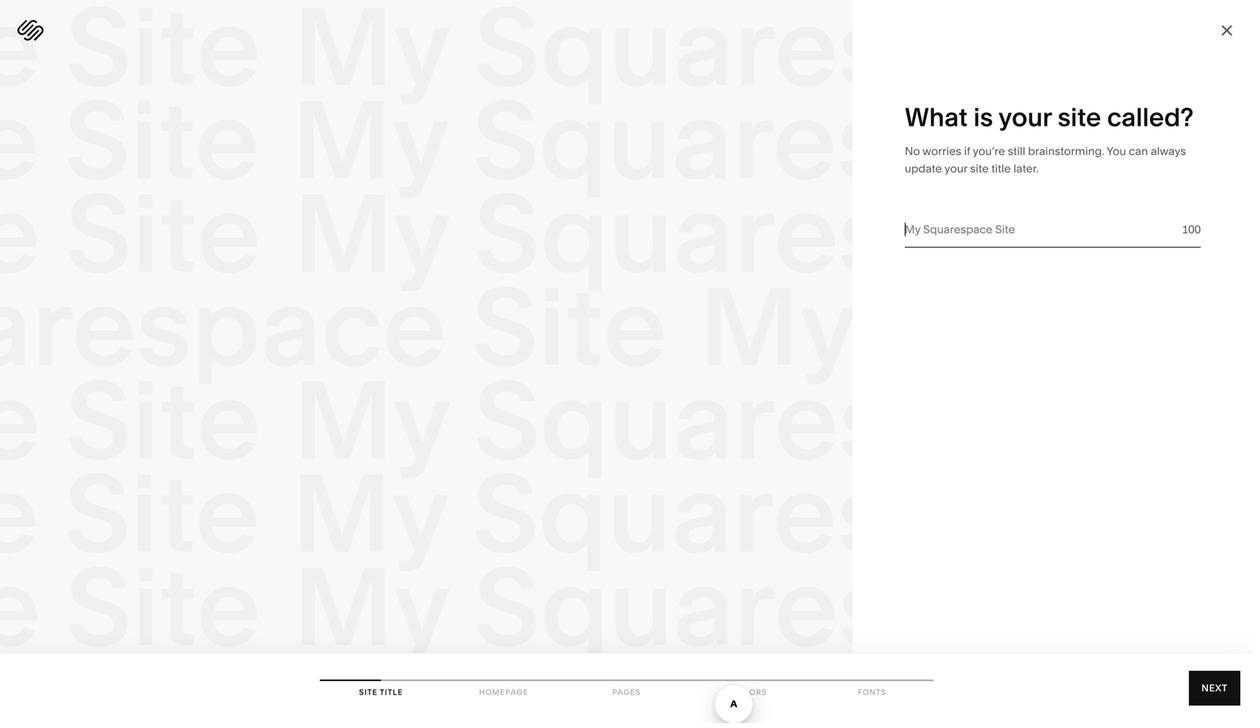 Task type: vqa. For each thing, say whether or not it's contained in the screenshot.
PROCESSING, at top left
no



Task type: describe. For each thing, give the bounding box(es) containing it.
your inside no worries if you're still brainstorming. you can always update your site title later.
[[945, 162, 968, 175]]

pages
[[613, 688, 641, 698]]

always
[[1151, 145, 1187, 158]]

colors
[[732, 688, 768, 698]]

title
[[992, 162, 1012, 175]]

is
[[974, 102, 994, 133]]

0 vertical spatial site
[[1058, 102, 1102, 133]]

what is your site called?
[[905, 102, 1194, 133]]

can
[[1130, 145, 1149, 158]]

fonts
[[858, 688, 887, 698]]

next button
[[1190, 672, 1241, 707]]

no worries if you're still brainstorming. you can always update your site title later.
[[905, 145, 1187, 175]]

My Squarespace Site text field
[[905, 221, 1174, 238]]

100
[[1183, 223, 1202, 236]]

brainstorming.
[[1029, 145, 1105, 158]]



Task type: locate. For each thing, give the bounding box(es) containing it.
1 vertical spatial your
[[945, 162, 968, 175]]

if
[[965, 145, 971, 158]]

your
[[999, 102, 1052, 133], [945, 162, 968, 175]]

0 horizontal spatial site
[[971, 162, 989, 175]]

next
[[1202, 683, 1229, 695]]

site down you're
[[971, 162, 989, 175]]

no
[[905, 145, 921, 158]]

1 horizontal spatial site
[[1058, 102, 1102, 133]]

0 vertical spatial your
[[999, 102, 1052, 133]]

site
[[359, 688, 378, 698]]

your up still
[[999, 102, 1052, 133]]

site
[[1058, 102, 1102, 133], [971, 162, 989, 175]]

site title
[[359, 688, 403, 698]]

you
[[1107, 145, 1127, 158]]

worries
[[923, 145, 962, 158]]

title
[[380, 688, 403, 698]]

you're
[[973, 145, 1006, 158]]

still
[[1008, 145, 1026, 158]]

later.
[[1014, 162, 1039, 175]]

your down if
[[945, 162, 968, 175]]

0 horizontal spatial your
[[945, 162, 968, 175]]

called?
[[1108, 102, 1194, 133]]

site up brainstorming.
[[1058, 102, 1102, 133]]

1 horizontal spatial your
[[999, 102, 1052, 133]]

site inside no worries if you're still brainstorming. you can always update your site title later.
[[971, 162, 989, 175]]

update
[[905, 162, 943, 175]]

what
[[905, 102, 968, 133]]

1 vertical spatial site
[[971, 162, 989, 175]]

homepage
[[479, 688, 529, 698]]



